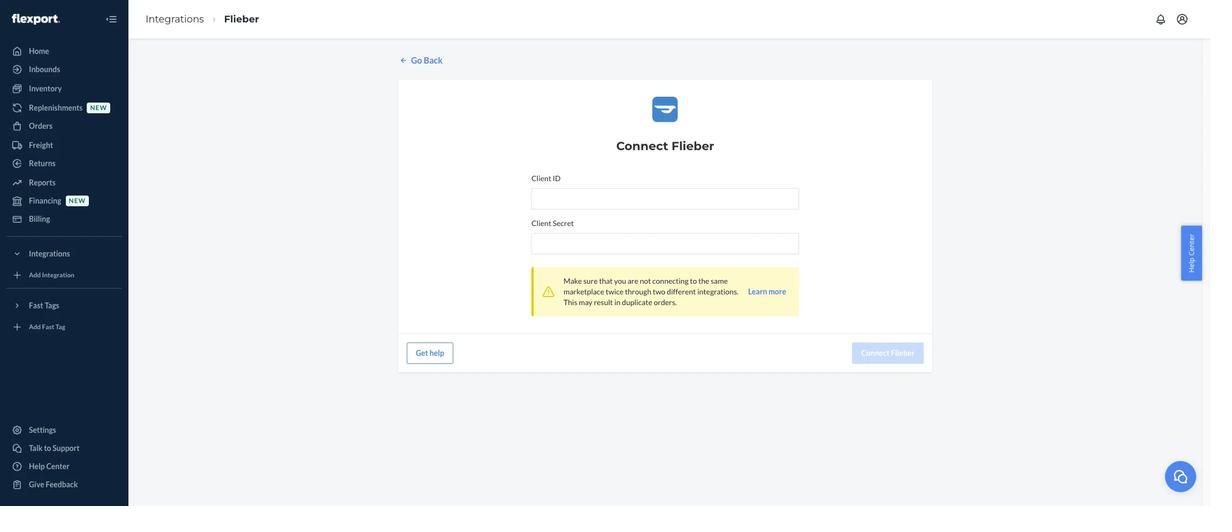 Task type: vqa. For each thing, say whether or not it's contained in the screenshot.
the topmost "to"
yes



Task type: describe. For each thing, give the bounding box(es) containing it.
inbounds link
[[6, 61, 122, 78]]

breadcrumbs navigation
[[137, 4, 268, 35]]

flieber link
[[224, 13, 259, 25]]

talk to support link
[[6, 441, 122, 458]]

help center button
[[1182, 226, 1202, 281]]

open account menu image
[[1176, 13, 1189, 26]]

client for client id
[[532, 174, 551, 183]]

talk to support
[[29, 444, 80, 453]]

help inside button
[[1187, 258, 1197, 273]]

inventory link
[[6, 80, 122, 97]]

freight link
[[6, 137, 122, 154]]

client id
[[532, 174, 561, 183]]

integrations link
[[146, 13, 204, 25]]

are
[[628, 277, 639, 286]]

the
[[699, 277, 710, 286]]

returns
[[29, 159, 56, 168]]

center inside button
[[1187, 234, 1197, 256]]

fast tags button
[[6, 298, 122, 315]]

fast tags
[[29, 301, 59, 311]]

back
[[424, 55, 443, 65]]

more
[[769, 287, 786, 297]]

get help
[[416, 349, 444, 358]]

orders link
[[6, 118, 122, 135]]

help center inside button
[[1187, 234, 1197, 273]]

go
[[411, 55, 422, 65]]

through
[[625, 287, 652, 297]]

client secret
[[532, 219, 574, 228]]

learn
[[748, 287, 767, 297]]

two
[[653, 287, 666, 297]]

integration
[[42, 272, 74, 280]]

freight
[[29, 141, 53, 150]]

settings
[[29, 426, 56, 435]]

different
[[667, 287, 696, 297]]

reports
[[29, 178, 56, 187]]

make
[[564, 277, 582, 286]]

duplicate
[[622, 298, 652, 307]]

new for replenishments
[[90, 104, 107, 112]]

id
[[553, 174, 561, 183]]

0 horizontal spatial help center
[[29, 463, 70, 472]]

0 horizontal spatial help
[[29, 463, 45, 472]]

integrations inside breadcrumbs navigation
[[146, 13, 204, 25]]

to inside talk to support link
[[44, 444, 51, 453]]

this
[[564, 298, 578, 307]]

open notifications image
[[1155, 13, 1168, 26]]

financing
[[29, 196, 61, 206]]

home link
[[6, 43, 122, 60]]

flieber inside breadcrumbs navigation
[[224, 13, 259, 25]]

0 horizontal spatial connect
[[616, 139, 668, 154]]

reports link
[[6, 175, 122, 192]]

returns link
[[6, 155, 122, 172]]

may
[[579, 298, 593, 307]]

settings link
[[6, 422, 122, 440]]

add fast tag
[[29, 324, 65, 332]]

add fast tag link
[[6, 319, 122, 336]]

connect flieber inside connect flieber button
[[862, 349, 915, 358]]

orders
[[29, 122, 53, 131]]

new for financing
[[69, 197, 86, 205]]

0 horizontal spatial center
[[46, 463, 70, 472]]

add integration
[[29, 272, 74, 280]]

0 vertical spatial connect flieber
[[616, 139, 714, 154]]

tags
[[45, 301, 59, 311]]

ojiud image
[[1173, 469, 1189, 485]]

connecting
[[653, 277, 689, 286]]



Task type: locate. For each thing, give the bounding box(es) containing it.
None text field
[[532, 188, 799, 210]]

1 vertical spatial help center
[[29, 463, 70, 472]]

help
[[430, 349, 444, 358]]

add down fast tags
[[29, 324, 41, 332]]

0 vertical spatial center
[[1187, 234, 1197, 256]]

1 vertical spatial flieber
[[672, 139, 714, 154]]

0 vertical spatial connect
[[616, 139, 668, 154]]

0 horizontal spatial flieber
[[224, 13, 259, 25]]

help
[[1187, 258, 1197, 273], [29, 463, 45, 472]]

2 add from the top
[[29, 324, 41, 332]]

result
[[594, 298, 613, 307]]

client left secret
[[532, 219, 551, 228]]

client
[[532, 174, 551, 183], [532, 219, 551, 228]]

1 horizontal spatial new
[[90, 104, 107, 112]]

fast left tags on the left of page
[[29, 301, 43, 311]]

0 vertical spatial to
[[690, 277, 697, 286]]

1 horizontal spatial flieber
[[672, 139, 714, 154]]

twice
[[606, 287, 624, 297]]

connect flieber
[[616, 139, 714, 154], [862, 349, 915, 358]]

orders.
[[654, 298, 677, 307]]

1 horizontal spatial connect flieber
[[862, 349, 915, 358]]

go back button
[[398, 55, 443, 67]]

same
[[711, 277, 728, 286]]

1 vertical spatial center
[[46, 463, 70, 472]]

1 add from the top
[[29, 272, 41, 280]]

1 vertical spatial help
[[29, 463, 45, 472]]

1 vertical spatial client
[[532, 219, 551, 228]]

2 client from the top
[[532, 219, 551, 228]]

talk
[[29, 444, 43, 453]]

0 vertical spatial fast
[[29, 301, 43, 311]]

1 client from the top
[[532, 174, 551, 183]]

go back
[[411, 55, 443, 65]]

give feedback button
[[6, 477, 122, 494]]

inbounds
[[29, 65, 60, 74]]

you
[[614, 277, 626, 286]]

2 horizontal spatial flieber
[[891, 349, 915, 358]]

1 vertical spatial add
[[29, 324, 41, 332]]

help center link
[[6, 459, 122, 476]]

to
[[690, 277, 697, 286], [44, 444, 51, 453]]

None password field
[[532, 233, 799, 255]]

connect
[[616, 139, 668, 154], [862, 349, 890, 358]]

secret
[[553, 219, 574, 228]]

get help button
[[407, 343, 453, 364]]

integrations.
[[698, 287, 739, 297]]

help center
[[1187, 234, 1197, 273], [29, 463, 70, 472]]

0 vertical spatial add
[[29, 272, 41, 280]]

in
[[615, 298, 621, 307]]

0 vertical spatial integrations
[[146, 13, 204, 25]]

add for add integration
[[29, 272, 41, 280]]

1 horizontal spatial to
[[690, 277, 697, 286]]

learn more
[[748, 287, 786, 297]]

integrations
[[146, 13, 204, 25], [29, 249, 70, 259]]

1 vertical spatial fast
[[42, 324, 54, 332]]

inventory
[[29, 84, 62, 93]]

0 vertical spatial help
[[1187, 258, 1197, 273]]

0 horizontal spatial new
[[69, 197, 86, 205]]

add
[[29, 272, 41, 280], [29, 324, 41, 332]]

billing
[[29, 215, 50, 224]]

add integration link
[[6, 267, 122, 284]]

1 horizontal spatial integrations
[[146, 13, 204, 25]]

flexport logo image
[[12, 14, 60, 24]]

new
[[90, 104, 107, 112], [69, 197, 86, 205]]

integrations inside dropdown button
[[29, 249, 70, 259]]

0 vertical spatial client
[[532, 174, 551, 183]]

sure
[[584, 277, 598, 286]]

2 vertical spatial flieber
[[891, 349, 915, 358]]

add left integration
[[29, 272, 41, 280]]

fast inside dropdown button
[[29, 301, 43, 311]]

flieber
[[224, 13, 259, 25], [672, 139, 714, 154], [891, 349, 915, 358]]

new up orders link at the top of page
[[90, 104, 107, 112]]

not
[[640, 277, 651, 286]]

1 vertical spatial new
[[69, 197, 86, 205]]

tag
[[56, 324, 65, 332]]

0 vertical spatial flieber
[[224, 13, 259, 25]]

1 vertical spatial connect flieber
[[862, 349, 915, 358]]

feedback
[[46, 481, 78, 490]]

billing link
[[6, 211, 122, 228]]

1 horizontal spatial connect
[[862, 349, 890, 358]]

fast
[[29, 301, 43, 311], [42, 324, 54, 332]]

connect flieber button
[[852, 343, 924, 364]]

0 horizontal spatial to
[[44, 444, 51, 453]]

connect inside button
[[862, 349, 890, 358]]

that
[[599, 277, 613, 286]]

new down reports link
[[69, 197, 86, 205]]

1 horizontal spatial help
[[1187, 258, 1197, 273]]

get
[[416, 349, 428, 358]]

learn more button
[[748, 287, 786, 298]]

flieber inside button
[[891, 349, 915, 358]]

add for add fast tag
[[29, 324, 41, 332]]

1 vertical spatial connect
[[862, 349, 890, 358]]

1 vertical spatial to
[[44, 444, 51, 453]]

support
[[53, 444, 80, 453]]

0 vertical spatial new
[[90, 104, 107, 112]]

fast left 'tag'
[[42, 324, 54, 332]]

0 horizontal spatial integrations
[[29, 249, 70, 259]]

0 horizontal spatial connect flieber
[[616, 139, 714, 154]]

0 vertical spatial help center
[[1187, 234, 1197, 273]]

replenishments
[[29, 103, 83, 112]]

client for client secret
[[532, 219, 551, 228]]

to left the
[[690, 277, 697, 286]]

center
[[1187, 234, 1197, 256], [46, 463, 70, 472]]

make sure that you are not connecting to the same marketplace twice through two different integrations. this may result in duplicate orders.
[[564, 277, 739, 307]]

1 horizontal spatial center
[[1187, 234, 1197, 256]]

marketplace
[[564, 287, 604, 297]]

to right talk at the bottom of the page
[[44, 444, 51, 453]]

client left "id"
[[532, 174, 551, 183]]

1 horizontal spatial help center
[[1187, 234, 1197, 273]]

integrations button
[[6, 246, 122, 263]]

give
[[29, 481, 44, 490]]

1 vertical spatial integrations
[[29, 249, 70, 259]]

close navigation image
[[105, 13, 118, 26]]

to inside 'make sure that you are not connecting to the same marketplace twice through two different integrations. this may result in duplicate orders.'
[[690, 277, 697, 286]]

home
[[29, 47, 49, 56]]

give feedback
[[29, 481, 78, 490]]



